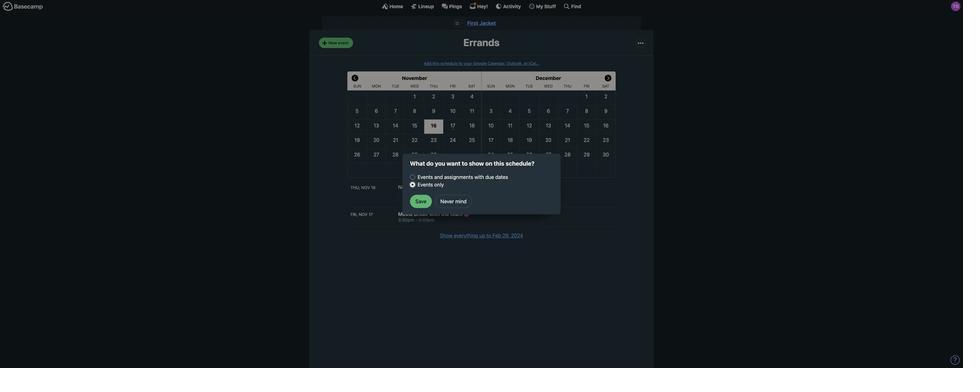 Task type: describe. For each thing, give the bounding box(es) containing it.
hey!
[[478, 3, 488, 9]]

my
[[537, 3, 544, 9]]

29,
[[503, 233, 510, 239]]

3:00pm
[[398, 218, 414, 223]]

1 vertical spatial on
[[422, 185, 427, 190]]

do
[[427, 160, 434, 167]]

find
[[572, 3, 582, 9]]

0 vertical spatial this
[[433, 61, 440, 66]]

errands
[[464, 37, 500, 49]]

main element
[[0, 0, 964, 12]]

mon for december
[[506, 84, 515, 89]]

first
[[468, 20, 479, 26]]

lineup
[[419, 3, 434, 9]]

3:00pm     -     5:00pm
[[398, 218, 435, 223]]

to for schedule
[[459, 61, 463, 66]]

never mind
[[441, 199, 467, 205]]

hey! button
[[470, 3, 488, 9]]

sat for november
[[469, 84, 476, 89]]

find button
[[564, 3, 582, 9]]

mind
[[456, 199, 467, 205]]

tue for november
[[392, 84, 400, 89]]

0 vertical spatial the
[[429, 185, 436, 190]]

add an event link
[[398, 194, 432, 204]]

0 vertical spatial on
[[486, 160, 493, 167]]

my stuff button
[[529, 3, 556, 9]]

fri,
[[351, 213, 358, 217]]

movie
[[398, 212, 413, 217]]

or
[[524, 61, 528, 66]]

event inside add an event link
[[417, 196, 428, 201]]

jacket
[[480, 20, 496, 26]]

show        everything      up to        feb 29, 2024 button
[[440, 232, 524, 240]]

nothing's on the schedule
[[398, 185, 458, 190]]

mon for november
[[372, 84, 381, 89]]

and
[[435, 175, 443, 180]]

stuff
[[545, 3, 556, 9]]

my stuff
[[537, 3, 556, 9]]

an
[[412, 196, 416, 201]]

november
[[402, 75, 428, 81]]

thu, nov 16
[[351, 186, 376, 190]]

sat for december
[[603, 84, 610, 89]]

nov for fri,
[[359, 213, 368, 217]]

add for add this schedule to your google calendar, outlook, or ical…
[[424, 61, 432, 66]]

ical…
[[529, 61, 540, 66]]

tyler black image
[[464, 212, 470, 217]]

assignments
[[445, 175, 474, 180]]

dates
[[496, 175, 509, 180]]

to for up
[[487, 233, 492, 239]]

1 horizontal spatial this
[[494, 160, 505, 167]]

show        everything      up to        feb 29, 2024
[[440, 233, 524, 239]]

0 vertical spatial schedule
[[441, 61, 458, 66]]

fri for november
[[450, 84, 456, 89]]

want
[[447, 160, 461, 167]]

your
[[464, 61, 472, 66]]

new event
[[329, 40, 349, 45]]

sun for december
[[487, 84, 496, 89]]

pings
[[450, 3, 462, 9]]

what do you want to show on this schedule?
[[410, 160, 535, 167]]

only
[[435, 182, 444, 188]]

add for add an event
[[403, 196, 411, 201]]

team
[[451, 212, 463, 217]]

show
[[469, 160, 484, 167]]

events only
[[418, 182, 444, 188]]



Task type: locate. For each thing, give the bounding box(es) containing it.
calendar,
[[488, 61, 506, 66]]

1 horizontal spatial fri
[[584, 84, 590, 89]]

tue
[[392, 84, 400, 89], [526, 84, 534, 89]]

event inside new event link
[[338, 40, 349, 45]]

add inside add an event link
[[403, 196, 411, 201]]

0 vertical spatial add
[[424, 61, 432, 66]]

what
[[410, 160, 425, 167]]

1 vertical spatial the
[[441, 212, 449, 217]]

break
[[414, 212, 428, 217]]

first jacket link
[[468, 20, 496, 26]]

0 horizontal spatial sat
[[469, 84, 476, 89]]

events left only
[[418, 182, 433, 188]]

1 vertical spatial with
[[429, 212, 440, 217]]

new
[[329, 40, 337, 45]]

add
[[424, 61, 432, 66], [403, 196, 411, 201]]

sun for november
[[354, 84, 362, 89]]

thu,
[[351, 186, 360, 190]]

2 thu from the left
[[564, 84, 572, 89]]

sun
[[354, 84, 362, 89], [487, 84, 496, 89]]

0 vertical spatial nov
[[362, 186, 370, 190]]

the left team
[[441, 212, 449, 217]]

with up 5:00pm
[[429, 212, 440, 217]]

fri, nov 17
[[351, 213, 373, 217]]

nov for thu,
[[362, 186, 370, 190]]

1 horizontal spatial sun
[[487, 84, 496, 89]]

sat
[[469, 84, 476, 89], [603, 84, 610, 89]]

2 mon from the left
[[506, 84, 515, 89]]

schedule?
[[506, 160, 535, 167]]

-
[[416, 218, 418, 223]]

the down and
[[429, 185, 436, 190]]

event
[[338, 40, 349, 45], [417, 196, 428, 201]]

lineup link
[[411, 3, 434, 9]]

1 horizontal spatial tue
[[526, 84, 534, 89]]

0 horizontal spatial the
[[429, 185, 436, 190]]

add this schedule to your google calendar, outlook, or ical… link
[[424, 61, 540, 66]]

feb
[[493, 233, 502, 239]]

2 wed from the left
[[545, 84, 553, 89]]

nothing's
[[398, 185, 420, 190]]

to right want
[[462, 160, 468, 167]]

1 horizontal spatial with
[[475, 175, 484, 180]]

this
[[433, 61, 440, 66], [494, 160, 505, 167]]

thu for december
[[564, 84, 572, 89]]

add an event
[[403, 196, 428, 201]]

to right up at the bottom of the page
[[487, 233, 492, 239]]

1 thu from the left
[[430, 84, 438, 89]]

0 horizontal spatial add
[[403, 196, 411, 201]]

0 vertical spatial events
[[418, 175, 433, 180]]

1 mon from the left
[[372, 84, 381, 89]]

events up events only
[[418, 175, 433, 180]]

0 horizontal spatial event
[[338, 40, 349, 45]]

to inside show        everything      up to        feb 29, 2024 button
[[487, 233, 492, 239]]

wed for november
[[411, 84, 419, 89]]

with
[[475, 175, 484, 180], [429, 212, 440, 217]]

schedule left your
[[441, 61, 458, 66]]

wed down november
[[411, 84, 419, 89]]

first jacket
[[468, 20, 496, 26]]

1 vertical spatial nov
[[359, 213, 368, 217]]

1 horizontal spatial mon
[[506, 84, 515, 89]]

events for events and assignments with due dates
[[418, 175, 433, 180]]

google
[[474, 61, 487, 66]]

0 horizontal spatial sun
[[354, 84, 362, 89]]

1 vertical spatial events
[[418, 182, 433, 188]]

events and assignments with due dates
[[418, 175, 509, 180]]

fri for december
[[584, 84, 590, 89]]

activity
[[504, 3, 521, 9]]

due
[[486, 175, 494, 180]]

5:00pm
[[419, 218, 435, 223]]

1 vertical spatial add
[[403, 196, 411, 201]]

nov left 16
[[362, 186, 370, 190]]

never mind link
[[435, 195, 472, 208]]

1 horizontal spatial the
[[441, 212, 449, 217]]

on right show
[[486, 160, 493, 167]]

0 horizontal spatial tue
[[392, 84, 400, 89]]

1 horizontal spatial thu
[[564, 84, 572, 89]]

•
[[452, 127, 454, 132]]

thu for november
[[430, 84, 438, 89]]

None submit
[[410, 195, 432, 208]]

add left the an
[[403, 196, 411, 201]]

1 events from the top
[[418, 175, 433, 180]]

1 vertical spatial schedule
[[437, 185, 458, 190]]

everything
[[454, 233, 478, 239]]

16
[[371, 186, 376, 190]]

movie break with the team
[[398, 212, 464, 217]]

wed
[[411, 84, 419, 89], [545, 84, 553, 89]]

to left your
[[459, 61, 463, 66]]

0 vertical spatial to
[[459, 61, 463, 66]]

wed down december
[[545, 84, 553, 89]]

events
[[418, 175, 433, 180], [418, 182, 433, 188]]

with left due
[[475, 175, 484, 180]]

schedule
[[441, 61, 458, 66], [437, 185, 458, 190]]

0 vertical spatial event
[[338, 40, 349, 45]]

0 vertical spatial with
[[475, 175, 484, 180]]

2 sat from the left
[[603, 84, 610, 89]]

0 horizontal spatial this
[[433, 61, 440, 66]]

17
[[369, 213, 373, 217]]

2 tue from the left
[[526, 84, 534, 89]]

1 vertical spatial event
[[417, 196, 428, 201]]

add this schedule to your google calendar, outlook, or ical…
[[424, 61, 540, 66]]

2 fri from the left
[[584, 84, 590, 89]]

events for events only
[[418, 182, 433, 188]]

never
[[441, 199, 454, 205]]

1 fri from the left
[[450, 84, 456, 89]]

thu
[[430, 84, 438, 89], [564, 84, 572, 89]]

event right new
[[338, 40, 349, 45]]

0 horizontal spatial mon
[[372, 84, 381, 89]]

0 horizontal spatial on
[[422, 185, 427, 190]]

show
[[440, 233, 453, 239]]

1 vertical spatial to
[[462, 160, 468, 167]]

1 horizontal spatial event
[[417, 196, 428, 201]]

1 horizontal spatial on
[[486, 160, 493, 167]]

1 horizontal spatial add
[[424, 61, 432, 66]]

0 horizontal spatial fri
[[450, 84, 456, 89]]

mon
[[372, 84, 381, 89], [506, 84, 515, 89]]

to
[[459, 61, 463, 66], [462, 160, 468, 167], [487, 233, 492, 239]]

pings button
[[442, 3, 462, 9]]

you
[[435, 160, 446, 167]]

0 horizontal spatial with
[[429, 212, 440, 217]]

2024
[[511, 233, 524, 239]]

home link
[[382, 3, 403, 9]]

1 horizontal spatial sat
[[603, 84, 610, 89]]

nov
[[362, 186, 370, 190], [359, 213, 368, 217]]

0 horizontal spatial wed
[[411, 84, 419, 89]]

tue for december
[[526, 84, 534, 89]]

outlook,
[[507, 61, 523, 66]]

switch accounts image
[[3, 2, 43, 11]]

1 horizontal spatial wed
[[545, 84, 553, 89]]

2 vertical spatial to
[[487, 233, 492, 239]]

wed for december
[[545, 84, 553, 89]]

1 tue from the left
[[392, 84, 400, 89]]

activity link
[[496, 3, 521, 9]]

on up add an event
[[422, 185, 427, 190]]

add up november
[[424, 61, 432, 66]]

fri
[[450, 84, 456, 89], [584, 84, 590, 89]]

0 horizontal spatial thu
[[430, 84, 438, 89]]

december
[[536, 75, 562, 81]]

event right the an
[[417, 196, 428, 201]]

2 events from the top
[[418, 182, 433, 188]]

1 wed from the left
[[411, 84, 419, 89]]

up
[[480, 233, 486, 239]]

2 sun from the left
[[487, 84, 496, 89]]

nov left '17'
[[359, 213, 368, 217]]

the
[[429, 185, 436, 190], [441, 212, 449, 217]]

tyler black image
[[952, 2, 961, 11]]

schedule down and
[[437, 185, 458, 190]]

new event link
[[319, 38, 353, 48]]

on
[[486, 160, 493, 167], [422, 185, 427, 190]]

home
[[390, 3, 403, 9]]

1 sat from the left
[[469, 84, 476, 89]]

1 vertical spatial this
[[494, 160, 505, 167]]

1 sun from the left
[[354, 84, 362, 89]]



Task type: vqa. For each thing, say whether or not it's contained in the screenshot.
the you inside the Notifying you of new boosts every 3 hours button
no



